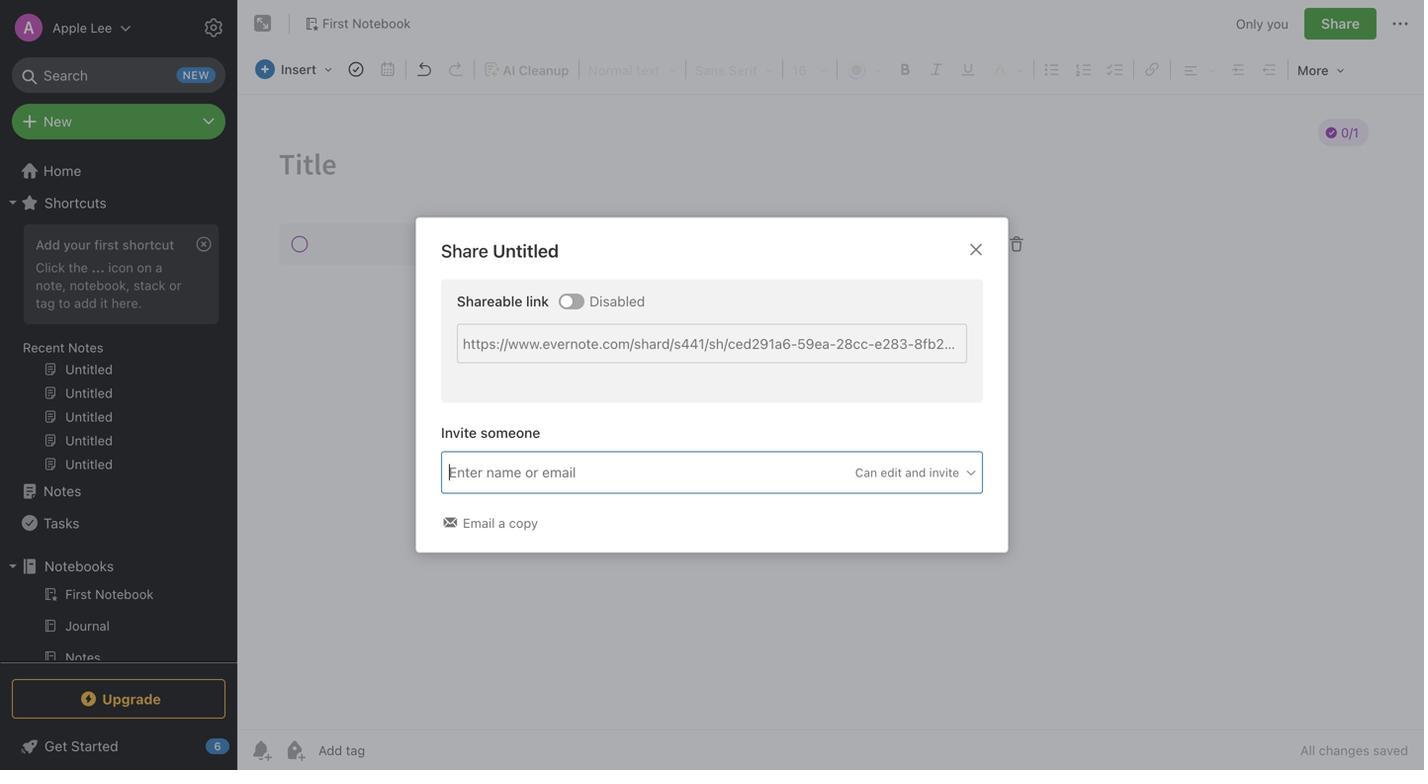 Task type: describe. For each thing, give the bounding box(es) containing it.
shareable
[[457, 293, 523, 310]]

a inside email a copy button
[[498, 516, 505, 531]]

someone
[[480, 425, 540, 441]]

tag
[[36, 296, 55, 310]]

email
[[463, 516, 495, 531]]

click the ...
[[36, 260, 105, 275]]

settings image
[[202, 16, 226, 40]]

share button
[[1305, 8, 1377, 40]]

notes inside group
[[68, 340, 104, 355]]

on
[[137, 260, 152, 275]]

all changes saved
[[1301, 743, 1409, 758]]

stack
[[133, 278, 166, 293]]

add your first shortcut
[[36, 237, 174, 252]]

notebook,
[[70, 278, 130, 293]]

edit
[[881, 466, 902, 480]]

tasks button
[[0, 507, 228, 539]]

first
[[94, 237, 119, 252]]

undo image
[[410, 55, 438, 83]]

first
[[322, 16, 349, 31]]

email a copy
[[463, 516, 538, 531]]

and
[[905, 466, 926, 480]]

close image
[[964, 238, 988, 262]]

note,
[[36, 278, 66, 293]]

to
[[59, 296, 71, 310]]

1 vertical spatial notes
[[44, 483, 81, 500]]

upgrade button
[[12, 680, 226, 719]]

upgrade
[[102, 691, 161, 707]]

can
[[855, 466, 877, 480]]

tasks
[[44, 515, 80, 531]]

recent
[[23, 340, 65, 355]]

shareable link
[[457, 293, 549, 310]]

recent notes
[[23, 340, 104, 355]]

email a copy button
[[441, 514, 542, 533]]

2 group from the top
[[0, 583, 228, 709]]

first notebook button
[[298, 10, 418, 38]]

highlight image
[[984, 55, 1032, 83]]

note window element
[[237, 0, 1424, 771]]

tree containing home
[[0, 155, 237, 771]]

notebooks
[[45, 558, 114, 575]]

notebooks link
[[0, 551, 228, 583]]

home
[[44, 163, 81, 179]]

share untitled
[[441, 240, 559, 262]]

notes link
[[0, 476, 228, 507]]

font size image
[[785, 55, 835, 83]]

Search text field
[[26, 57, 212, 93]]

disabled
[[590, 293, 645, 310]]

share for share untitled
[[441, 240, 488, 262]]

heading level image
[[582, 55, 683, 83]]

you
[[1267, 16, 1289, 31]]

shared link switcher image
[[561, 296, 573, 308]]

only you
[[1236, 16, 1289, 31]]

new
[[44, 113, 72, 130]]

expand note image
[[251, 12, 275, 36]]

untitled
[[493, 240, 559, 262]]



Task type: locate. For each thing, give the bounding box(es) containing it.
shortcuts
[[45, 195, 107, 211]]

a left copy
[[498, 516, 505, 531]]

icon on a note, notebook, stack or tag to add it here.
[[36, 260, 182, 310]]

0 horizontal spatial share
[[441, 240, 488, 262]]

the
[[69, 260, 88, 275]]

icon
[[108, 260, 133, 275]]

can edit and invite
[[855, 466, 959, 480]]

your
[[64, 237, 91, 252]]

all
[[1301, 743, 1316, 758]]

0 horizontal spatial a
[[155, 260, 162, 275]]

notes
[[68, 340, 104, 355], [44, 483, 81, 500]]

share up shareable at the left top
[[441, 240, 488, 262]]

shortcut
[[122, 237, 174, 252]]

only
[[1236, 16, 1264, 31]]

0 vertical spatial group
[[0, 219, 228, 484]]

saved
[[1373, 743, 1409, 758]]

0 vertical spatial notes
[[68, 340, 104, 355]]

1 vertical spatial group
[[0, 583, 228, 709]]

Select permission field
[[817, 464, 978, 482]]

share inside button
[[1321, 15, 1360, 32]]

insert image
[[250, 55, 339, 83]]

invite someone
[[441, 425, 540, 441]]

1 vertical spatial a
[[498, 516, 505, 531]]

1 group from the top
[[0, 219, 228, 484]]

share for share
[[1321, 15, 1360, 32]]

invite
[[929, 466, 959, 480]]

alignment image
[[1173, 55, 1223, 83]]

a inside icon on a note, notebook, stack or tag to add it here.
[[155, 260, 162, 275]]

None search field
[[26, 57, 212, 93]]

a
[[155, 260, 162, 275], [498, 516, 505, 531]]

invite
[[441, 425, 477, 441]]

link
[[526, 293, 549, 310]]

Add tag field
[[447, 462, 684, 484]]

group containing add your first shortcut
[[0, 219, 228, 484]]

1 horizontal spatial share
[[1321, 15, 1360, 32]]

changes
[[1319, 743, 1370, 758]]

here.
[[112, 296, 142, 310]]

notebook
[[352, 16, 411, 31]]

shortcuts button
[[0, 187, 228, 219]]

notes right recent
[[68, 340, 104, 355]]

Shared URL text field
[[457, 324, 967, 364]]

more image
[[1291, 55, 1352, 83]]

add
[[36, 237, 60, 252]]

notes up tasks at the bottom left
[[44, 483, 81, 500]]

0 vertical spatial share
[[1321, 15, 1360, 32]]

new button
[[12, 104, 226, 139]]

share
[[1321, 15, 1360, 32], [441, 240, 488, 262]]

tree
[[0, 155, 237, 771]]

add tag image
[[283, 739, 307, 763]]

a right on
[[155, 260, 162, 275]]

or
[[169, 278, 182, 293]]

...
[[91, 260, 105, 275]]

task image
[[342, 55, 370, 83]]

font color image
[[840, 55, 889, 83]]

group
[[0, 219, 228, 484], [0, 583, 228, 709]]

expand notebooks image
[[5, 559, 21, 575]]

it
[[100, 296, 108, 310]]

share up more "image"
[[1321, 15, 1360, 32]]

0 vertical spatial a
[[155, 260, 162, 275]]

1 horizontal spatial a
[[498, 516, 505, 531]]

font family image
[[688, 55, 780, 83]]

copy
[[509, 516, 538, 531]]

1 vertical spatial share
[[441, 240, 488, 262]]

click
[[36, 260, 65, 275]]

add
[[74, 296, 97, 310]]

first notebook
[[322, 16, 411, 31]]

home link
[[0, 155, 237, 187]]

Note Editor text field
[[237, 95, 1424, 730]]

add a reminder image
[[249, 739, 273, 763]]



Task type: vqa. For each thing, say whether or not it's contained in the screenshot.
free at the top right of the page
no



